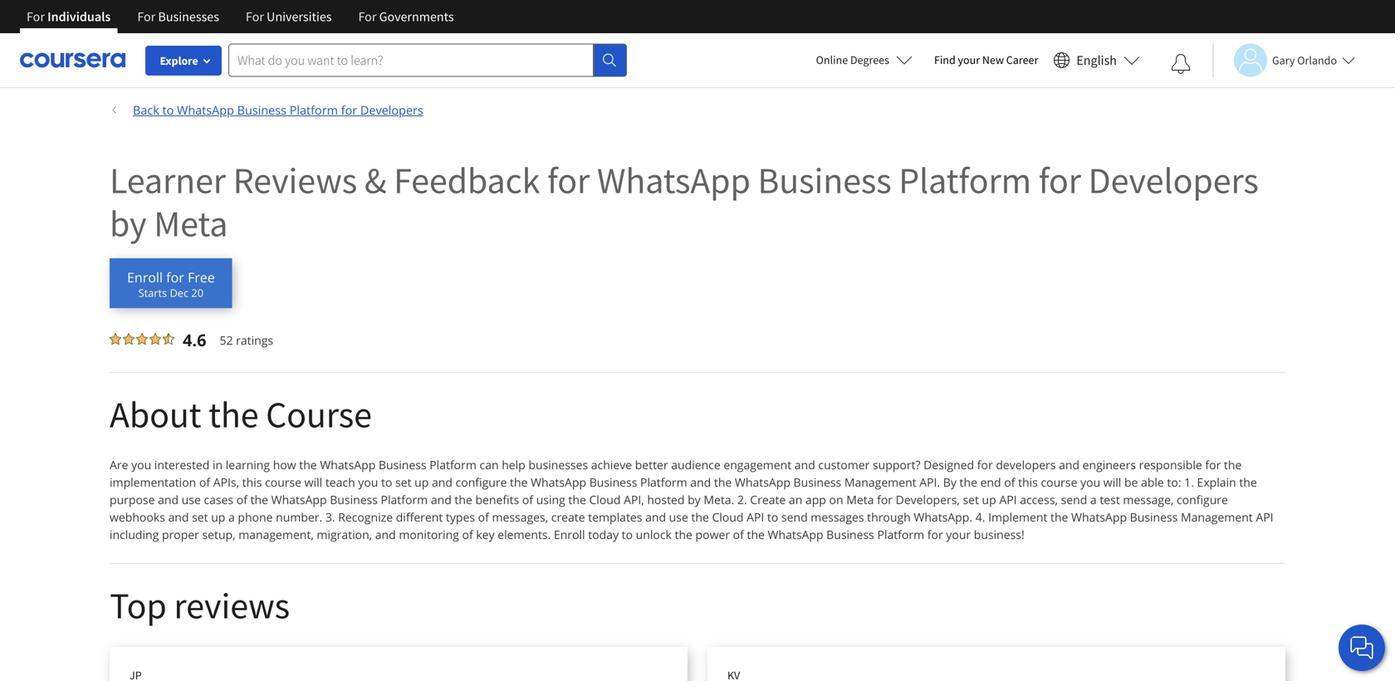 Task type: describe. For each thing, give the bounding box(es) containing it.
online
[[816, 52, 848, 67]]

4.
[[976, 509, 986, 525]]

top
[[110, 582, 167, 628]]

able
[[1141, 474, 1165, 490]]

whatsapp down the 'test'
[[1072, 509, 1127, 525]]

ratings
[[236, 332, 273, 348]]

individuals
[[47, 8, 111, 25]]

message,
[[1124, 492, 1174, 508]]

learner
[[110, 157, 226, 203]]

types
[[446, 509, 475, 525]]

messages
[[811, 509, 864, 525]]

the up types
[[455, 492, 473, 508]]

developers
[[996, 457, 1056, 473]]

messages,
[[492, 509, 548, 525]]

api,
[[624, 492, 644, 508]]

2 horizontal spatial you
[[1081, 474, 1101, 490]]

1 filled star image from the left
[[110, 333, 121, 345]]

proper
[[162, 527, 199, 542]]

interested
[[154, 457, 210, 473]]

top reviews
[[110, 582, 290, 628]]

for for individuals
[[27, 8, 45, 25]]

support?
[[873, 457, 921, 473]]

back to whatsapp business platform for developers
[[133, 102, 424, 118]]

meta.
[[704, 492, 735, 508]]

templates
[[588, 509, 643, 525]]

power
[[696, 527, 730, 542]]

universities
[[267, 8, 332, 25]]

implement
[[989, 509, 1048, 525]]

to down create
[[768, 509, 779, 525]]

free
[[188, 268, 215, 286]]

to right back
[[162, 102, 174, 118]]

for governments
[[358, 8, 454, 25]]

online degrees
[[816, 52, 890, 67]]

governments
[[379, 8, 454, 25]]

businesses
[[529, 457, 588, 473]]

the up create
[[569, 492, 586, 508]]

4.6
[[183, 329, 206, 351]]

1 vertical spatial management
[[1181, 509, 1253, 525]]

1 horizontal spatial send
[[1061, 492, 1088, 508]]

by inside learner reviews & feedback for whatsapp business platform for developers by meta
[[110, 200, 147, 246]]

for inside enroll for free starts dec 20
[[166, 268, 184, 286]]

learning
[[226, 457, 270, 473]]

by inside the are you interested in learning how the whatsapp business platform can help businesses achieve better audience engagement and customer support? designed for developers and engineers responsible for the implementation of apis, this course will teach you to set up and configure the whatsapp business platform and the whatsapp business management api.  by the end of this course you will be able to:  1. explain the purpose and use cases of the whatsapp business platform and the benefits of using the cloud api, hosted by meta. 2. create an app on meta for developers, set up api access, send a test message, configure webhooks and set up a phone number. 3. recognize different types of messages, create templates and use the cloud api to send messages through whatsapp. 4. implement the whatsapp business management api including proper setup, management, migration, and monitoring of key elements.  enroll today to unlock the power of the whatsapp business platform for your business!
[[688, 492, 701, 508]]

be
[[1125, 474, 1138, 490]]

english button
[[1047, 33, 1147, 87]]

1 this from the left
[[242, 474, 262, 490]]

the right explain
[[1240, 474, 1258, 490]]

for for governments
[[358, 8, 377, 25]]

explore button
[[145, 46, 222, 76]]

3.
[[326, 509, 335, 525]]

for businesses
[[137, 8, 219, 25]]

access,
[[1020, 492, 1058, 508]]

developers inside learner reviews & feedback for whatsapp business platform for developers by meta
[[1089, 157, 1259, 203]]

through
[[867, 509, 911, 525]]

52 ratings
[[220, 332, 273, 348]]

of right 'power'
[[733, 527, 744, 542]]

achieve
[[591, 457, 632, 473]]

on
[[830, 492, 844, 508]]

migration,
[[317, 527, 372, 542]]

the up explain
[[1224, 457, 1242, 473]]

1 horizontal spatial api
[[1000, 492, 1017, 508]]

What do you want to learn? text field
[[228, 44, 594, 77]]

2 this from the left
[[1019, 474, 1038, 490]]

audience
[[671, 457, 721, 473]]

whatsapp down businesses
[[531, 474, 587, 490]]

reviews
[[174, 582, 290, 628]]

api.
[[920, 474, 941, 490]]

1 horizontal spatial you
[[358, 474, 378, 490]]

meta inside the are you interested in learning how the whatsapp business platform can help businesses achieve better audience engagement and customer support? designed for developers and engineers responsible for the implementation of apis, this course will teach you to set up and configure the whatsapp business platform and the whatsapp business management api.  by the end of this course you will be able to:  1. explain the purpose and use cases of the whatsapp business platform and the benefits of using the cloud api, hosted by meta. 2. create an app on meta for developers, set up api access, send a test message, configure webhooks and set up a phone number. 3. recognize different types of messages, create templates and use the cloud api to send messages through whatsapp. 4. implement the whatsapp business management api including proper setup, management, migration, and monitoring of key elements.  enroll today to unlock the power of the whatsapp business platform for your business!
[[847, 492, 874, 508]]

coursera image
[[20, 47, 125, 73]]

help
[[502, 457, 526, 473]]

cases
[[204, 492, 234, 508]]

business!
[[974, 527, 1025, 542]]

chevron left image
[[110, 105, 120, 115]]

different
[[396, 509, 443, 525]]

gary
[[1273, 53, 1296, 68]]

0 vertical spatial configure
[[456, 474, 507, 490]]

banner navigation
[[13, 0, 467, 33]]

your inside the are you interested in learning how the whatsapp business platform can help businesses achieve better audience engagement and customer support? designed for developers and engineers responsible for the implementation of apis, this course will teach you to set up and configure the whatsapp business platform and the whatsapp business management api.  by the end of this course you will be able to:  1. explain the purpose and use cases of the whatsapp business platform and the benefits of using the cloud api, hosted by meta. 2. create an app on meta for developers, set up api access, send a test message, configure webhooks and set up a phone number. 3. recognize different types of messages, create templates and use the cloud api to send messages through whatsapp. 4. implement the whatsapp business management api including proper setup, management, migration, and monitoring of key elements.  enroll today to unlock the power of the whatsapp business platform for your business!
[[946, 527, 971, 542]]

0 vertical spatial use
[[182, 492, 201, 508]]

platform inside learner reviews & feedback for whatsapp business platform for developers by meta
[[899, 157, 1032, 203]]

find
[[935, 52, 956, 67]]

enroll for free starts dec 20
[[127, 268, 215, 300]]

course
[[266, 391, 372, 437]]

online degrees button
[[803, 42, 926, 78]]

whatsapp down explore popup button at the left top
[[177, 102, 234, 118]]

2 course from the left
[[1041, 474, 1078, 490]]

whatsapp up number.
[[271, 492, 327, 508]]

end
[[981, 474, 1002, 490]]

0 vertical spatial cloud
[[589, 492, 621, 508]]

better
[[635, 457, 668, 473]]

engineers
[[1083, 457, 1137, 473]]

using
[[536, 492, 566, 508]]

by
[[944, 474, 957, 490]]

dec
[[170, 286, 189, 300]]

to:
[[1168, 474, 1182, 490]]

enroll inside enroll for free starts dec 20
[[127, 268, 163, 286]]

gary orlando
[[1273, 53, 1338, 68]]

today
[[588, 527, 619, 542]]

benefits
[[476, 492, 519, 508]]

management,
[[239, 527, 314, 542]]

2.
[[738, 492, 747, 508]]

setup,
[[202, 527, 236, 542]]

2 will from the left
[[1104, 474, 1122, 490]]

the down "access,"
[[1051, 509, 1069, 525]]

developers,
[[896, 492, 960, 508]]

the down create
[[747, 527, 765, 542]]

whatsapp down an on the right of page
[[768, 527, 824, 542]]

monitoring
[[399, 527, 459, 542]]

reviews
[[233, 157, 357, 203]]



Task type: locate. For each thing, give the bounding box(es) containing it.
1 horizontal spatial course
[[1041, 474, 1078, 490]]

52
[[220, 332, 233, 348]]

1 for from the left
[[27, 8, 45, 25]]

1 vertical spatial configure
[[1177, 492, 1229, 508]]

responsible
[[1140, 457, 1203, 473]]

3 for from the left
[[246, 8, 264, 25]]

0 horizontal spatial api
[[747, 509, 765, 525]]

0 vertical spatial developers
[[360, 102, 424, 118]]

2 horizontal spatial set
[[963, 492, 979, 508]]

configure down can
[[456, 474, 507, 490]]

whatsapp up the teach at the bottom left of page
[[320, 457, 376, 473]]

meta up free
[[154, 200, 228, 246]]

half faded star image
[[163, 333, 174, 345]]

show notifications image
[[1171, 54, 1191, 74]]

1 vertical spatial send
[[782, 509, 808, 525]]

0 horizontal spatial meta
[[154, 200, 228, 246]]

your right "find"
[[958, 52, 980, 67]]

unlock
[[636, 527, 672, 542]]

you up implementation
[[131, 457, 151, 473]]

1.
[[1185, 474, 1195, 490]]

back to whatsapp business platform for developers link
[[110, 88, 1286, 119]]

1 horizontal spatial this
[[1019, 474, 1038, 490]]

0 horizontal spatial enroll
[[127, 268, 163, 286]]

about the course
[[110, 391, 372, 437]]

set up different at bottom
[[396, 474, 412, 490]]

enroll inside the are you interested in learning how the whatsapp business platform can help businesses achieve better audience engagement and customer support? designed for developers and engineers responsible for the implementation of apis, this course will teach you to set up and configure the whatsapp business platform and the whatsapp business management api.  by the end of this course you will be able to:  1. explain the purpose and use cases of the whatsapp business platform and the benefits of using the cloud api, hosted by meta. 2. create an app on meta for developers, set up api access, send a test message, configure webhooks and set up a phone number. 3. recognize different types of messages, create templates and use the cloud api to send messages through whatsapp. 4. implement the whatsapp business management api including proper setup, management, migration, and monitoring of key elements.  enroll today to unlock the power of the whatsapp business platform for your business!
[[554, 527, 585, 542]]

2 horizontal spatial api
[[1256, 509, 1274, 525]]

0 vertical spatial by
[[110, 200, 147, 246]]

by
[[110, 200, 147, 246], [688, 492, 701, 508]]

for left universities
[[246, 8, 264, 25]]

1 vertical spatial use
[[669, 509, 689, 525]]

the down help on the left bottom
[[510, 474, 528, 490]]

enroll down create
[[554, 527, 585, 542]]

hosted
[[647, 492, 685, 508]]

up
[[415, 474, 429, 490], [982, 492, 997, 508], [211, 509, 225, 525]]

0 horizontal spatial by
[[110, 200, 147, 246]]

filled star image
[[110, 333, 121, 345], [123, 333, 135, 345], [136, 333, 148, 345]]

configure
[[456, 474, 507, 490], [1177, 492, 1229, 508]]

2 filled star image from the left
[[123, 333, 135, 345]]

0 horizontal spatial configure
[[456, 474, 507, 490]]

1 vertical spatial cloud
[[712, 509, 744, 525]]

1 vertical spatial enroll
[[554, 527, 585, 542]]

2 horizontal spatial up
[[982, 492, 997, 508]]

up down end
[[982, 492, 997, 508]]

can
[[480, 457, 499, 473]]

webhooks
[[110, 509, 165, 525]]

filled star image
[[150, 333, 161, 345]]

apis,
[[213, 474, 239, 490]]

1 vertical spatial up
[[982, 492, 997, 508]]

course down how
[[265, 474, 302, 490]]

the left 'power'
[[675, 527, 693, 542]]

of up messages,
[[522, 492, 533, 508]]

None search field
[[228, 44, 627, 77]]

customer
[[819, 457, 870, 473]]

find your new career link
[[926, 50, 1047, 71]]

cloud
[[589, 492, 621, 508], [712, 509, 744, 525]]

by up starts
[[110, 200, 147, 246]]

engagement
[[724, 457, 792, 473]]

your down whatsapp.
[[946, 527, 971, 542]]

0 vertical spatial management
[[845, 474, 917, 490]]

1 vertical spatial set
[[963, 492, 979, 508]]

0 horizontal spatial cloud
[[589, 492, 621, 508]]

2 vertical spatial set
[[192, 509, 208, 525]]

api
[[1000, 492, 1017, 508], [747, 509, 765, 525], [1256, 509, 1274, 525]]

2 for from the left
[[137, 8, 156, 25]]

orlando
[[1298, 53, 1338, 68]]

whatsapp
[[177, 102, 234, 118], [597, 157, 751, 203], [320, 457, 376, 473], [531, 474, 587, 490], [735, 474, 791, 490], [271, 492, 327, 508], [1072, 509, 1127, 525], [768, 527, 824, 542]]

career
[[1007, 52, 1039, 67]]

1 vertical spatial your
[[946, 527, 971, 542]]

this down developers on the right of page
[[1019, 474, 1038, 490]]

the right by
[[960, 474, 978, 490]]

of left key
[[462, 527, 473, 542]]

of up phone
[[237, 492, 248, 508]]

set down cases
[[192, 509, 208, 525]]

back
[[133, 102, 159, 118]]

2 horizontal spatial filled star image
[[136, 333, 148, 345]]

of up key
[[478, 509, 489, 525]]

&
[[364, 157, 387, 203]]

1 horizontal spatial configure
[[1177, 492, 1229, 508]]

designed
[[924, 457, 975, 473]]

a up "setup,"
[[228, 509, 235, 525]]

0 horizontal spatial management
[[845, 474, 917, 490]]

the up meta.
[[714, 474, 732, 490]]

configure down the 1.
[[1177, 492, 1229, 508]]

an
[[789, 492, 803, 508]]

up down cases
[[211, 509, 225, 525]]

chat with us image
[[1349, 635, 1376, 661]]

0 horizontal spatial will
[[305, 474, 322, 490]]

create
[[551, 509, 585, 525]]

the
[[209, 391, 259, 437], [299, 457, 317, 473], [1224, 457, 1242, 473], [510, 474, 528, 490], [714, 474, 732, 490], [960, 474, 978, 490], [1240, 474, 1258, 490], [251, 492, 268, 508], [455, 492, 473, 508], [569, 492, 586, 508], [692, 509, 709, 525], [1051, 509, 1069, 525], [675, 527, 693, 542], [747, 527, 765, 542]]

will up the 'test'
[[1104, 474, 1122, 490]]

you down engineers
[[1081, 474, 1101, 490]]

use left cases
[[182, 492, 201, 508]]

whatsapp.
[[914, 509, 973, 525]]

1 horizontal spatial cloud
[[712, 509, 744, 525]]

for for businesses
[[137, 8, 156, 25]]

0 horizontal spatial up
[[211, 509, 225, 525]]

up up different at bottom
[[415, 474, 429, 490]]

to down templates
[[622, 527, 633, 542]]

a
[[1091, 492, 1097, 508], [228, 509, 235, 525]]

for left 'businesses'
[[137, 8, 156, 25]]

the up 'learning'
[[209, 391, 259, 437]]

1 horizontal spatial by
[[688, 492, 701, 508]]

for
[[341, 102, 357, 118], [547, 157, 590, 203], [1039, 157, 1082, 203], [166, 268, 184, 286], [978, 457, 993, 473], [1206, 457, 1221, 473], [877, 492, 893, 508], [928, 527, 943, 542]]

1 horizontal spatial up
[[415, 474, 429, 490]]

0 horizontal spatial use
[[182, 492, 201, 508]]

by left meta.
[[688, 492, 701, 508]]

recognize
[[338, 509, 393, 525]]

meta
[[154, 200, 228, 246], [847, 492, 874, 508]]

1 horizontal spatial enroll
[[554, 527, 585, 542]]

0 vertical spatial set
[[396, 474, 412, 490]]

developers
[[360, 102, 424, 118], [1089, 157, 1259, 203]]

0 horizontal spatial developers
[[360, 102, 424, 118]]

0 horizontal spatial filled star image
[[110, 333, 121, 345]]

enroll
[[127, 268, 163, 286], [554, 527, 585, 542]]

0 horizontal spatial this
[[242, 474, 262, 490]]

20
[[191, 286, 204, 300]]

phone
[[238, 509, 273, 525]]

meta inside learner reviews & feedback for whatsapp business platform for developers by meta
[[154, 200, 228, 246]]

meta right on
[[847, 492, 874, 508]]

will
[[305, 474, 322, 490], [1104, 474, 1122, 490]]

0 horizontal spatial set
[[192, 509, 208, 525]]

1 vertical spatial a
[[228, 509, 235, 525]]

a left the 'test'
[[1091, 492, 1097, 508]]

the right how
[[299, 457, 317, 473]]

0 horizontal spatial send
[[782, 509, 808, 525]]

english
[[1077, 52, 1117, 69]]

whatsapp down 'back to whatsapp business platform for developers' link
[[597, 157, 751, 203]]

feedback
[[394, 157, 540, 203]]

for left governments
[[358, 8, 377, 25]]

for left individuals in the top of the page
[[27, 8, 45, 25]]

about
[[110, 391, 201, 437]]

degrees
[[851, 52, 890, 67]]

business inside learner reviews & feedback for whatsapp business platform for developers by meta
[[758, 157, 892, 203]]

explore
[[160, 53, 198, 68]]

0 vertical spatial up
[[415, 474, 429, 490]]

this down 'learning'
[[242, 474, 262, 490]]

new
[[983, 52, 1004, 67]]

1 horizontal spatial management
[[1181, 509, 1253, 525]]

management down explain
[[1181, 509, 1253, 525]]

of
[[199, 474, 210, 490], [1005, 474, 1016, 490], [237, 492, 248, 508], [522, 492, 533, 508], [478, 509, 489, 525], [462, 527, 473, 542], [733, 527, 744, 542]]

1 horizontal spatial filled star image
[[123, 333, 135, 345]]

app
[[806, 492, 827, 508]]

1 vertical spatial developers
[[1089, 157, 1259, 203]]

0 vertical spatial your
[[958, 52, 980, 67]]

elements.
[[498, 527, 551, 542]]

send right "access,"
[[1061, 492, 1088, 508]]

0 vertical spatial send
[[1061, 492, 1088, 508]]

cloud down meta.
[[712, 509, 744, 525]]

0 vertical spatial enroll
[[127, 268, 163, 286]]

3 filled star image from the left
[[136, 333, 148, 345]]

your
[[958, 52, 980, 67], [946, 527, 971, 542]]

cloud up templates
[[589, 492, 621, 508]]

0 horizontal spatial you
[[131, 457, 151, 473]]

implementation
[[110, 474, 196, 490]]

create
[[750, 492, 786, 508]]

key
[[476, 527, 495, 542]]

the up phone
[[251, 492, 268, 508]]

business
[[237, 102, 287, 118], [758, 157, 892, 203], [379, 457, 427, 473], [590, 474, 638, 490], [794, 474, 842, 490], [330, 492, 378, 508], [1130, 509, 1178, 525], [827, 527, 875, 542]]

of right end
[[1005, 474, 1016, 490]]

1 horizontal spatial set
[[396, 474, 412, 490]]

are you interested in learning how the whatsapp business platform can help businesses achieve better audience engagement and customer support? designed for developers and engineers responsible for the implementation of apis, this course will teach you to set up and configure the whatsapp business platform and the whatsapp business management api.  by the end of this course you will be able to:  1. explain the purpose and use cases of the whatsapp business platform and the benefits of using the cloud api, hosted by meta. 2. create an app on meta for developers, set up api access, send a test message, configure webhooks and set up a phone number. 3. recognize different types of messages, create templates and use the cloud api to send messages through whatsapp. 4. implement the whatsapp business management api including proper setup, management, migration, and monitoring of key elements.  enroll today to unlock the power of the whatsapp business platform for your business!
[[110, 457, 1274, 542]]

4 for from the left
[[358, 8, 377, 25]]

use down hosted
[[669, 509, 689, 525]]

management down "support?" at right
[[845, 474, 917, 490]]

set up "4."
[[963, 492, 979, 508]]

number.
[[276, 509, 323, 525]]

1 horizontal spatial developers
[[1089, 157, 1259, 203]]

to up recognize
[[381, 474, 392, 490]]

send down an on the right of page
[[782, 509, 808, 525]]

1 horizontal spatial a
[[1091, 492, 1097, 508]]

0 vertical spatial a
[[1091, 492, 1097, 508]]

1 horizontal spatial use
[[669, 509, 689, 525]]

0 vertical spatial meta
[[154, 200, 228, 246]]

you right the teach at the bottom left of page
[[358, 474, 378, 490]]

1 horizontal spatial will
[[1104, 474, 1122, 490]]

teach
[[326, 474, 355, 490]]

including
[[110, 527, 159, 542]]

are
[[110, 457, 128, 473]]

course up "access,"
[[1041, 474, 1078, 490]]

2 vertical spatial up
[[211, 509, 225, 525]]

send
[[1061, 492, 1088, 508], [782, 509, 808, 525]]

explain
[[1198, 474, 1237, 490]]

purpose
[[110, 492, 155, 508]]

1 horizontal spatial meta
[[847, 492, 874, 508]]

whatsapp down the engagement
[[735, 474, 791, 490]]

1 will from the left
[[305, 474, 322, 490]]

enroll left the dec
[[127, 268, 163, 286]]

0 horizontal spatial a
[[228, 509, 235, 525]]

find your new career
[[935, 52, 1039, 67]]

whatsapp inside learner reviews & feedback for whatsapp business platform for developers by meta
[[597, 157, 751, 203]]

0 horizontal spatial course
[[265, 474, 302, 490]]

businesses
[[158, 8, 219, 25]]

1 vertical spatial meta
[[847, 492, 874, 508]]

you
[[131, 457, 151, 473], [358, 474, 378, 490], [1081, 474, 1101, 490]]

for for universities
[[246, 8, 264, 25]]

in
[[213, 457, 223, 473]]

will left the teach at the bottom left of page
[[305, 474, 322, 490]]

the up 'power'
[[692, 509, 709, 525]]

starts
[[138, 286, 167, 300]]

1 course from the left
[[265, 474, 302, 490]]

of left apis,
[[199, 474, 210, 490]]

for individuals
[[27, 8, 111, 25]]

1 vertical spatial by
[[688, 492, 701, 508]]



Task type: vqa. For each thing, say whether or not it's contained in the screenshot.
child inside the "dropdown button"
no



